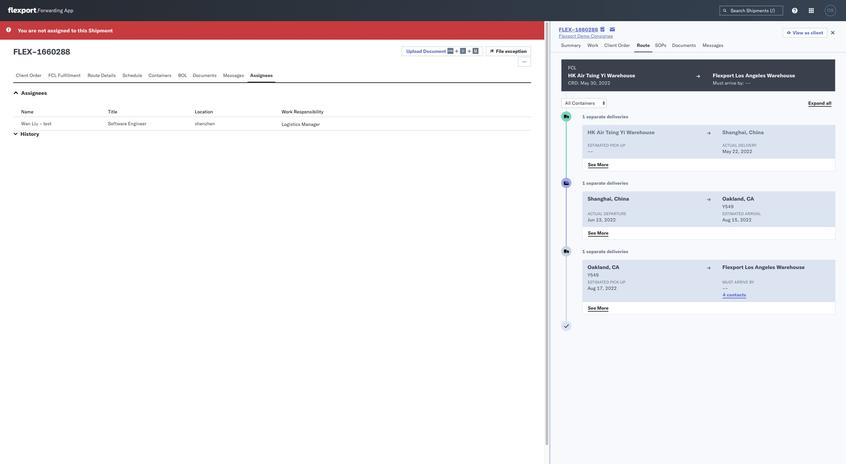 Task type: locate. For each thing, give the bounding box(es) containing it.
1 more from the top
[[598, 162, 609, 168]]

up for oakland, ca
[[621, 280, 626, 285]]

hk up crd:
[[569, 72, 576, 79]]

0 horizontal spatial shanghai, china
[[588, 195, 630, 202]]

2 vertical spatial deliveries
[[607, 249, 629, 255]]

client
[[811, 30, 824, 36]]

view as client
[[793, 30, 824, 36]]

must left 'by:'
[[713, 80, 724, 86]]

see for hk air tsing yi warehouse
[[588, 162, 597, 168]]

yi up estimated pick up --
[[621, 129, 626, 136]]

os button
[[824, 3, 839, 18]]

see more down estimated pick up --
[[588, 162, 609, 168]]

2022
[[599, 80, 611, 86], [741, 149, 753, 154], [605, 217, 616, 223], [741, 217, 752, 223], [606, 285, 617, 291]]

3 see more from the top
[[588, 305, 609, 311]]

0 vertical spatial y549
[[723, 204, 734, 210]]

work up logistics
[[282, 109, 293, 115]]

1 horizontal spatial actual
[[723, 143, 738, 148]]

crd:
[[569, 80, 580, 86]]

0 horizontal spatial messages button
[[221, 69, 248, 82]]

y549 up 17,
[[588, 272, 599, 278]]

2022 down departure
[[605, 217, 616, 223]]

0 horizontal spatial aug
[[588, 285, 596, 291]]

1 vertical spatial client order button
[[13, 69, 46, 82]]

3 see from the top
[[588, 305, 597, 311]]

y549
[[723, 204, 734, 210], [588, 272, 599, 278]]

0 vertical spatial 1660288
[[576, 26, 599, 33]]

hk air tsing yi warehouse up estimated pick up --
[[588, 129, 655, 136]]

0 vertical spatial separate
[[587, 114, 606, 120]]

3 1 from the top
[[583, 249, 586, 255]]

forwarding app
[[38, 7, 73, 14]]

more for oakland, ca
[[598, 305, 609, 311]]

client order down the consignee
[[605, 42, 631, 48]]

aug
[[723, 217, 731, 223], [588, 285, 596, 291]]

up
[[621, 143, 626, 148], [621, 280, 626, 285]]

work down flexport demo consignee
[[588, 42, 599, 48]]

must
[[713, 80, 724, 86], [723, 280, 734, 285]]

fcl up crd:
[[569, 65, 577, 71]]

client order button
[[602, 39, 635, 52], [13, 69, 46, 82]]

actual
[[723, 143, 738, 148], [588, 211, 603, 216]]

1 vertical spatial may
[[723, 149, 732, 154]]

separate for hk air tsing yi warehouse
[[587, 114, 606, 120]]

china
[[750, 129, 765, 136], [615, 195, 630, 202]]

client
[[605, 42, 617, 48], [16, 72, 28, 78]]

2022 inside actual delivery may 22, 2022
[[741, 149, 753, 154]]

up inside estimated pick up --
[[621, 143, 626, 148]]

see
[[588, 162, 597, 168], [588, 230, 597, 236], [588, 305, 597, 311]]

0 vertical spatial fcl
[[569, 65, 577, 71]]

1 vertical spatial aug
[[588, 285, 596, 291]]

flexport los angeles warehouse up by
[[723, 264, 805, 271]]

documents for documents "button" to the bottom
[[193, 72, 217, 78]]

1 pick from the top
[[611, 143, 620, 148]]

1660288 up flexport demo consignee
[[576, 26, 599, 33]]

2 vertical spatial see more
[[588, 305, 609, 311]]

see more for oakland, ca
[[588, 305, 609, 311]]

to
[[71, 27, 76, 34]]

13,
[[596, 217, 604, 223]]

actual inside actual departure jun 13, 2022
[[588, 211, 603, 216]]

order left route button
[[619, 42, 631, 48]]

expand
[[809, 100, 826, 106]]

1 up from the top
[[621, 143, 626, 148]]

fcl for fcl
[[569, 65, 577, 71]]

fcl left fulfillment
[[48, 72, 57, 78]]

client order down flex
[[16, 72, 41, 78]]

1 vertical spatial actual
[[588, 211, 603, 216]]

china up delivery
[[750, 129, 765, 136]]

1 horizontal spatial order
[[619, 42, 631, 48]]

route left details
[[88, 72, 100, 78]]

hk up estimated pick up --
[[588, 129, 596, 136]]

work inside "button"
[[588, 42, 599, 48]]

1 deliveries from the top
[[607, 114, 629, 120]]

0 horizontal spatial assignees button
[[21, 90, 47, 96]]

1 separate deliveries down 13,
[[583, 249, 629, 255]]

hk air tsing yi warehouse
[[569, 72, 636, 79], [588, 129, 655, 136]]

2 1 separate deliveries from the top
[[583, 180, 629, 186]]

flexport down flex-
[[559, 33, 577, 39]]

client down the consignee
[[605, 42, 617, 48]]

flexport demo consignee
[[559, 33, 614, 39]]

2 see from the top
[[588, 230, 597, 236]]

0 horizontal spatial client order button
[[13, 69, 46, 82]]

oakland, up estimated arrival aug 15, 2022
[[723, 195, 746, 202]]

2 see more from the top
[[588, 230, 609, 236]]

1 separate from the top
[[587, 114, 606, 120]]

may left the 22,
[[723, 149, 732, 154]]

flexport los angeles warehouse
[[713, 72, 796, 79], [723, 264, 805, 271]]

may
[[581, 80, 590, 86], [723, 149, 732, 154]]

1 separate deliveries for oakland, ca
[[583, 249, 629, 255]]

sops
[[656, 42, 667, 48]]

pick
[[611, 143, 620, 148], [611, 280, 620, 285]]

view as client button
[[783, 28, 828, 38]]

deliveries for hk air tsing yi warehouse
[[607, 114, 629, 120]]

3 1 separate deliveries from the top
[[583, 249, 629, 255]]

2 vertical spatial 1 separate deliveries
[[583, 249, 629, 255]]

los up by
[[746, 264, 754, 271]]

1 horizontal spatial ca
[[747, 195, 755, 202]]

you are not assigned to this shipment
[[18, 27, 113, 34]]

client order for top the client order button
[[605, 42, 631, 48]]

see more down 13,
[[588, 230, 609, 236]]

0 vertical spatial messages button
[[701, 39, 728, 52]]

3 more from the top
[[598, 305, 609, 311]]

arrive left 'by:'
[[725, 80, 737, 86]]

0 vertical spatial china
[[750, 129, 765, 136]]

1 vertical spatial pick
[[611, 280, 620, 285]]

shanghai, china
[[723, 129, 765, 136], [588, 195, 630, 202]]

warehouse
[[608, 72, 636, 79], [768, 72, 796, 79], [627, 129, 655, 136], [777, 264, 805, 271]]

route left the sops
[[637, 42, 650, 48]]

must for must arrive by -- 4 contacts
[[723, 280, 734, 285]]

0 vertical spatial oakland,
[[723, 195, 746, 202]]

4 contacts button
[[723, 292, 747, 298]]

arrive for by
[[735, 280, 749, 285]]

client order
[[605, 42, 631, 48], [16, 72, 41, 78]]

tsing up estimated pick up --
[[606, 129, 619, 136]]

shanghai, china up departure
[[588, 195, 630, 202]]

1 horizontal spatial client order button
[[602, 39, 635, 52]]

0 horizontal spatial order
[[30, 72, 41, 78]]

0 vertical spatial assignees
[[250, 72, 273, 78]]

details
[[101, 72, 116, 78]]

arrive left by
[[735, 280, 749, 285]]

aug left 17,
[[588, 285, 596, 291]]

client down flex
[[16, 72, 28, 78]]

1 for oakland, ca
[[583, 249, 586, 255]]

documents right sops button
[[673, 42, 697, 48]]

-
[[32, 47, 37, 57], [746, 80, 749, 86], [749, 80, 752, 86], [39, 121, 42, 127], [588, 149, 591, 154], [591, 149, 594, 154], [723, 285, 726, 291], [726, 285, 729, 291]]

messages
[[703, 42, 724, 48], [223, 72, 244, 78]]

1 see from the top
[[588, 162, 597, 168]]

1 see more button from the top
[[584, 160, 613, 170]]

see more button down 13,
[[584, 228, 613, 238]]

1 vertical spatial shanghai,
[[588, 195, 613, 202]]

estimated for oakland, ca
[[588, 280, 610, 285]]

15,
[[732, 217, 740, 223]]

2022 down delivery
[[741, 149, 753, 154]]

arrive for by:
[[725, 80, 737, 86]]

1 vertical spatial order
[[30, 72, 41, 78]]

0 horizontal spatial tsing
[[587, 72, 600, 79]]

actual inside actual delivery may 22, 2022
[[723, 143, 738, 148]]

more for hk air tsing yi warehouse
[[598, 162, 609, 168]]

order down flex - 1660288
[[30, 72, 41, 78]]

see down estimated pick up --
[[588, 162, 597, 168]]

estimated
[[588, 143, 610, 148], [723, 211, 744, 216], [588, 280, 610, 285]]

1
[[583, 114, 586, 120], [583, 180, 586, 186], [583, 249, 586, 255]]

oakland, ca y549
[[723, 195, 755, 210], [588, 264, 620, 278]]

3 separate from the top
[[587, 249, 606, 255]]

shanghai, up actual delivery may 22, 2022
[[723, 129, 748, 136]]

0 horizontal spatial assignees
[[21, 90, 47, 96]]

3 see more button from the top
[[584, 303, 613, 313]]

containers button
[[146, 69, 176, 82]]

flex-1660288 link
[[559, 26, 599, 33]]

more down 13,
[[598, 230, 609, 236]]

oakland, up 'estimated pick up aug 17, 2022'
[[588, 264, 611, 271]]

order
[[619, 42, 631, 48], [30, 72, 41, 78]]

pick inside estimated pick up --
[[611, 143, 620, 148]]

1 horizontal spatial documents button
[[670, 39, 701, 52]]

1 vertical spatial arrive
[[735, 280, 749, 285]]

ca up arrival at the right
[[747, 195, 755, 202]]

1 separate deliveries up estimated pick up --
[[583, 114, 629, 120]]

1 horizontal spatial air
[[597, 129, 605, 136]]

route for route
[[637, 42, 650, 48]]

estimated inside 'estimated pick up aug 17, 2022'
[[588, 280, 610, 285]]

1 vertical spatial oakland, ca y549
[[588, 264, 620, 278]]

0 horizontal spatial may
[[581, 80, 590, 86]]

route details button
[[85, 69, 120, 82]]

client order button down flex
[[13, 69, 46, 82]]

crd: may 30, 2022
[[569, 80, 611, 86]]

0 vertical spatial more
[[598, 162, 609, 168]]

separate for oakland, ca
[[587, 249, 606, 255]]

china up departure
[[615, 195, 630, 202]]

air up crd:
[[578, 72, 585, 79]]

bol button
[[176, 69, 190, 82]]

2 vertical spatial estimated
[[588, 280, 610, 285]]

0 horizontal spatial hk
[[569, 72, 576, 79]]

arrive
[[725, 80, 737, 86], [735, 280, 749, 285]]

2 vertical spatial see
[[588, 305, 597, 311]]

1 horizontal spatial client order
[[605, 42, 631, 48]]

documents right bol button
[[193, 72, 217, 78]]

hk
[[569, 72, 576, 79], [588, 129, 596, 136]]

1 vertical spatial client order
[[16, 72, 41, 78]]

0 vertical spatial 1 separate deliveries
[[583, 114, 629, 120]]

oakland, ca y549 up estimated arrival aug 15, 2022
[[723, 195, 755, 210]]

must up 4
[[723, 280, 734, 285]]

0 vertical spatial oakland, ca y549
[[723, 195, 755, 210]]

flexport. image
[[8, 7, 38, 14]]

1 1 from the top
[[583, 114, 586, 120]]

0 horizontal spatial ca
[[612, 264, 620, 271]]

see more button down estimated pick up --
[[584, 160, 613, 170]]

shanghai, china up delivery
[[723, 129, 765, 136]]

1 horizontal spatial messages
[[703, 42, 724, 48]]

route
[[637, 42, 650, 48], [88, 72, 100, 78]]

history button
[[21, 131, 39, 137]]

0 vertical spatial see more button
[[584, 160, 613, 170]]

ca
[[747, 195, 755, 202], [612, 264, 620, 271]]

1 vertical spatial up
[[621, 280, 626, 285]]

0 horizontal spatial documents
[[193, 72, 217, 78]]

3 deliveries from the top
[[607, 249, 629, 255]]

0 horizontal spatial messages
[[223, 72, 244, 78]]

more down 17,
[[598, 305, 609, 311]]

fcl inside button
[[48, 72, 57, 78]]

as
[[805, 30, 810, 36]]

2022 inside estimated arrival aug 15, 2022
[[741, 217, 752, 223]]

yi up crd: may 30, 2022
[[601, 72, 606, 79]]

documents button right the sops
[[670, 39, 701, 52]]

pick inside 'estimated pick up aug 17, 2022'
[[611, 280, 620, 285]]

1 vertical spatial separate
[[587, 180, 606, 186]]

client order for the client order button to the left
[[16, 72, 41, 78]]

0 horizontal spatial work
[[282, 109, 293, 115]]

0 horizontal spatial fcl
[[48, 72, 57, 78]]

must inside 'must arrive by -- 4 contacts'
[[723, 280, 734, 285]]

1 horizontal spatial may
[[723, 149, 732, 154]]

0 horizontal spatial 1660288
[[37, 47, 70, 57]]

2022 for aug 15, 2022
[[741, 217, 752, 223]]

documents button
[[670, 39, 701, 52], [190, 69, 221, 82]]

0 vertical spatial tsing
[[587, 72, 600, 79]]

flexport up 'must arrive by -- 4 contacts'
[[723, 264, 744, 271]]

flexport los angeles warehouse up 'by:'
[[713, 72, 796, 79]]

consignee
[[591, 33, 614, 39]]

deliveries for oakland, ca
[[607, 249, 629, 255]]

2022 right 30,
[[599, 80, 611, 86]]

up inside 'estimated pick up aug 17, 2022'
[[621, 280, 626, 285]]

1 vertical spatial assignees
[[21, 90, 47, 96]]

arrive inside 'must arrive by -- 4 contacts'
[[735, 280, 749, 285]]

2022 for may 22, 2022
[[741, 149, 753, 154]]

1 horizontal spatial los
[[746, 264, 754, 271]]

flex
[[13, 47, 32, 57]]

see more
[[588, 162, 609, 168], [588, 230, 609, 236], [588, 305, 609, 311]]

1 vertical spatial 1 separate deliveries
[[583, 180, 629, 186]]

shanghai, up actual departure jun 13, 2022
[[588, 195, 613, 202]]

flexport
[[559, 33, 577, 39], [713, 72, 735, 79], [723, 264, 744, 271]]

1 horizontal spatial assignees button
[[248, 69, 276, 82]]

1 horizontal spatial shanghai,
[[723, 129, 748, 136]]

route button
[[635, 39, 653, 52]]

0 horizontal spatial air
[[578, 72, 585, 79]]

see more for hk air tsing yi warehouse
[[588, 162, 609, 168]]

file exception button
[[486, 46, 532, 56], [486, 46, 532, 56]]

upload document
[[407, 48, 446, 54]]

0 horizontal spatial yi
[[601, 72, 606, 79]]

0 vertical spatial 1
[[583, 114, 586, 120]]

17,
[[597, 285, 605, 291]]

1 horizontal spatial messages button
[[701, 39, 728, 52]]

oakland,
[[723, 195, 746, 202], [588, 264, 611, 271]]

see down 'estimated pick up aug 17, 2022'
[[588, 305, 597, 311]]

1 for hk air tsing yi warehouse
[[583, 114, 586, 120]]

2 vertical spatial more
[[598, 305, 609, 311]]

see more button for hk air tsing yi warehouse
[[584, 160, 613, 170]]

air up estimated pick up --
[[597, 129, 605, 136]]

1 separate deliveries up departure
[[583, 180, 629, 186]]

1 vertical spatial fcl
[[48, 72, 57, 78]]

flexport up the must arrive by: --
[[713, 72, 735, 79]]

aug left 15,
[[723, 217, 731, 223]]

see more button down 17,
[[584, 303, 613, 313]]

0 vertical spatial aug
[[723, 217, 731, 223]]

2 vertical spatial see more button
[[584, 303, 613, 313]]

2 pick from the top
[[611, 280, 620, 285]]

actual up the jun
[[588, 211, 603, 216]]

0 horizontal spatial client order
[[16, 72, 41, 78]]

test
[[43, 121, 51, 127]]

1 vertical spatial work
[[282, 109, 293, 115]]

see more down 17,
[[588, 305, 609, 311]]

0 horizontal spatial oakland, ca y549
[[588, 264, 620, 278]]

2022 down arrival at the right
[[741, 217, 752, 223]]

2022 inside actual departure jun 13, 2022
[[605, 217, 616, 223]]

oakland, ca y549 up 'estimated pick up aug 17, 2022'
[[588, 264, 620, 278]]

actual up the 22,
[[723, 143, 738, 148]]

estimated for hk air tsing yi warehouse
[[588, 143, 610, 148]]

demo
[[578, 33, 590, 39]]

client for the client order button to the left
[[16, 72, 28, 78]]

0 vertical spatial shanghai,
[[723, 129, 748, 136]]

1 vertical spatial deliveries
[[607, 180, 629, 186]]

may inside actual delivery may 22, 2022
[[723, 149, 732, 154]]

estimated inside estimated arrival aug 15, 2022
[[723, 211, 744, 216]]

work
[[588, 42, 599, 48], [282, 109, 293, 115]]

0 vertical spatial order
[[619, 42, 631, 48]]

1 vertical spatial oakland,
[[588, 264, 611, 271]]

1 see more from the top
[[588, 162, 609, 168]]

hk air tsing yi warehouse up 30,
[[569, 72, 636, 79]]

documents
[[673, 42, 697, 48], [193, 72, 217, 78]]

estimated pick up --
[[588, 143, 626, 154]]

logistics
[[282, 121, 301, 127]]

1 1 separate deliveries from the top
[[583, 114, 629, 120]]

2022 right 17,
[[606, 285, 617, 291]]

ca up 'estimated pick up aug 17, 2022'
[[612, 264, 620, 271]]

actual for may
[[723, 143, 738, 148]]

estimated inside estimated pick up --
[[588, 143, 610, 148]]

1 vertical spatial documents
[[193, 72, 217, 78]]

client order button down the consignee
[[602, 39, 635, 52]]

more down estimated pick up --
[[598, 162, 609, 168]]

1 vertical spatial 1
[[583, 180, 586, 186]]

shanghai,
[[723, 129, 748, 136], [588, 195, 613, 202]]

may left 30,
[[581, 80, 590, 86]]

1 horizontal spatial client
[[605, 42, 617, 48]]

messages button
[[701, 39, 728, 52], [221, 69, 248, 82]]

expand all button
[[805, 98, 836, 108]]

2 up from the top
[[621, 280, 626, 285]]

tsing up 30,
[[587, 72, 600, 79]]

documents button right bol
[[190, 69, 221, 82]]

1 separate deliveries
[[583, 114, 629, 120], [583, 180, 629, 186], [583, 249, 629, 255]]

0 horizontal spatial los
[[736, 72, 745, 79]]

see for oakland, ca
[[588, 305, 597, 311]]

containers
[[149, 72, 172, 78]]

0 horizontal spatial route
[[88, 72, 100, 78]]

see down the jun
[[588, 230, 597, 236]]

los up 'by:'
[[736, 72, 745, 79]]

y549 up 15,
[[723, 204, 734, 210]]

1660288 down assigned
[[37, 47, 70, 57]]

1 horizontal spatial route
[[637, 42, 650, 48]]

air
[[578, 72, 585, 79], [597, 129, 605, 136]]

0 vertical spatial see
[[588, 162, 597, 168]]

0 horizontal spatial y549
[[588, 272, 599, 278]]

order for the client order button to the left
[[30, 72, 41, 78]]

2 1 from the top
[[583, 180, 586, 186]]



Task type: vqa. For each thing, say whether or not it's contained in the screenshot.
15,
yes



Task type: describe. For each thing, give the bounding box(es) containing it.
engineer
[[128, 121, 147, 127]]

must arrive by -- 4 contacts
[[723, 280, 755, 298]]

0 horizontal spatial oakland,
[[588, 264, 611, 271]]

1 horizontal spatial y549
[[723, 204, 734, 210]]

by
[[750, 280, 755, 285]]

2 separate from the top
[[587, 180, 606, 186]]

responsibility
[[294, 109, 324, 115]]

0 vertical spatial client order button
[[602, 39, 635, 52]]

upload document button
[[402, 46, 484, 56]]

upload
[[407, 48, 422, 54]]

app
[[64, 7, 73, 14]]

contacts
[[727, 292, 747, 298]]

departure
[[604, 211, 627, 216]]

aug inside 'estimated pick up aug 17, 2022'
[[588, 285, 596, 291]]

0 vertical spatial yi
[[601, 72, 606, 79]]

1 vertical spatial ca
[[612, 264, 620, 271]]

wan liu - test
[[21, 121, 51, 127]]

not
[[38, 27, 46, 34]]

schedule button
[[120, 69, 146, 82]]

wan
[[21, 121, 31, 127]]

all
[[827, 100, 832, 106]]

title
[[108, 109, 117, 115]]

view
[[793, 30, 804, 36]]

pick for hk air tsing yi warehouse
[[611, 143, 620, 148]]

estimated pick up aug 17, 2022
[[588, 280, 626, 291]]

summary button
[[559, 39, 585, 52]]

software
[[108, 121, 127, 127]]

work for work
[[588, 42, 599, 48]]

0 horizontal spatial china
[[615, 195, 630, 202]]

summary
[[562, 42, 581, 48]]

0 vertical spatial hk air tsing yi warehouse
[[569, 72, 636, 79]]

1 vertical spatial messages button
[[221, 69, 248, 82]]

2 deliveries from the top
[[607, 180, 629, 186]]

aug inside estimated arrival aug 15, 2022
[[723, 217, 731, 223]]

up for hk air tsing yi warehouse
[[621, 143, 626, 148]]

jun
[[588, 217, 595, 223]]

work button
[[585, 39, 602, 52]]

2 more from the top
[[598, 230, 609, 236]]

2 vertical spatial flexport
[[723, 264, 744, 271]]

1 vertical spatial tsing
[[606, 129, 619, 136]]

0 horizontal spatial shanghai,
[[588, 195, 613, 202]]

1 vertical spatial angeles
[[756, 264, 776, 271]]

must arrive by: --
[[713, 80, 752, 86]]

0 vertical spatial angeles
[[746, 72, 766, 79]]

0 vertical spatial flexport
[[559, 33, 577, 39]]

fcl fulfillment
[[48, 72, 81, 78]]

flex-1660288
[[559, 26, 599, 33]]

0 vertical spatial air
[[578, 72, 585, 79]]

by:
[[738, 80, 745, 86]]

must for must arrive by: --
[[713, 80, 724, 86]]

1 vertical spatial flexport
[[713, 72, 735, 79]]

1 vertical spatial messages
[[223, 72, 244, 78]]

fcl for fcl fulfillment
[[48, 72, 57, 78]]

1 horizontal spatial china
[[750, 129, 765, 136]]

order for top the client order button
[[619, 42, 631, 48]]

shenzhen
[[195, 121, 215, 127]]

4
[[723, 292, 726, 298]]

1 vertical spatial yi
[[621, 129, 626, 136]]

1 horizontal spatial shanghai, china
[[723, 129, 765, 136]]

actual departure jun 13, 2022
[[588, 211, 627, 223]]

2 see more button from the top
[[584, 228, 613, 238]]

history
[[21, 131, 39, 137]]

1 vertical spatial hk air tsing yi warehouse
[[588, 129, 655, 136]]

client for top the client order button
[[605, 42, 617, 48]]

bol
[[178, 72, 187, 78]]

1 vertical spatial flexport los angeles warehouse
[[723, 264, 805, 271]]

exception
[[506, 48, 527, 54]]

actual for jun
[[588, 211, 603, 216]]

0 vertical spatial ca
[[747, 195, 755, 202]]

fulfillment
[[58, 72, 81, 78]]

location
[[195, 109, 213, 115]]

software engineer
[[108, 121, 147, 127]]

route for route details
[[88, 72, 100, 78]]

shipment
[[89, 27, 113, 34]]

1 vertical spatial 1660288
[[37, 47, 70, 57]]

route details
[[88, 72, 116, 78]]

2022 inside 'estimated pick up aug 17, 2022'
[[606, 285, 617, 291]]

30,
[[591, 80, 598, 86]]

Search Shipments (/) text field
[[720, 6, 784, 16]]

estimated arrival aug 15, 2022
[[723, 211, 762, 223]]

os
[[828, 8, 834, 13]]

document
[[424, 48, 446, 54]]

schedule
[[123, 72, 142, 78]]

arrival
[[746, 211, 762, 216]]

22,
[[733, 149, 740, 154]]

1 horizontal spatial assignees
[[250, 72, 273, 78]]

0 vertical spatial documents button
[[670, 39, 701, 52]]

work for work responsibility
[[282, 109, 293, 115]]

flex - 1660288
[[13, 47, 70, 57]]

work responsibility
[[282, 109, 324, 115]]

pick for oakland, ca
[[611, 280, 620, 285]]

2022 for jun 13, 2022
[[605, 217, 616, 223]]

name
[[21, 109, 33, 115]]

documents for the top documents "button"
[[673, 42, 697, 48]]

file
[[496, 48, 505, 54]]

0 vertical spatial messages
[[703, 42, 724, 48]]

actual delivery may 22, 2022
[[723, 143, 757, 154]]

fcl fulfillment button
[[46, 69, 85, 82]]

flex-
[[559, 26, 576, 33]]

flexport demo consignee link
[[559, 33, 614, 39]]

1 separate deliveries for hk air tsing yi warehouse
[[583, 114, 629, 120]]

1 horizontal spatial hk
[[588, 129, 596, 136]]

delivery
[[739, 143, 757, 148]]

forwarding
[[38, 7, 63, 14]]

0 vertical spatial assignees button
[[248, 69, 276, 82]]

this
[[78, 27, 87, 34]]

forwarding app link
[[8, 7, 73, 14]]

you
[[18, 27, 27, 34]]

liu
[[32, 121, 38, 127]]

0 vertical spatial may
[[581, 80, 590, 86]]

are
[[28, 27, 36, 34]]

sops button
[[653, 39, 670, 52]]

see more button for oakland, ca
[[584, 303, 613, 313]]

expand all
[[809, 100, 832, 106]]

0 vertical spatial flexport los angeles warehouse
[[713, 72, 796, 79]]

1 vertical spatial assignees button
[[21, 90, 47, 96]]

assigned
[[47, 27, 70, 34]]

1 vertical spatial documents button
[[190, 69, 221, 82]]

file exception
[[496, 48, 527, 54]]

1 horizontal spatial oakland,
[[723, 195, 746, 202]]

manager
[[302, 121, 320, 127]]

logistics manager
[[282, 121, 320, 127]]



